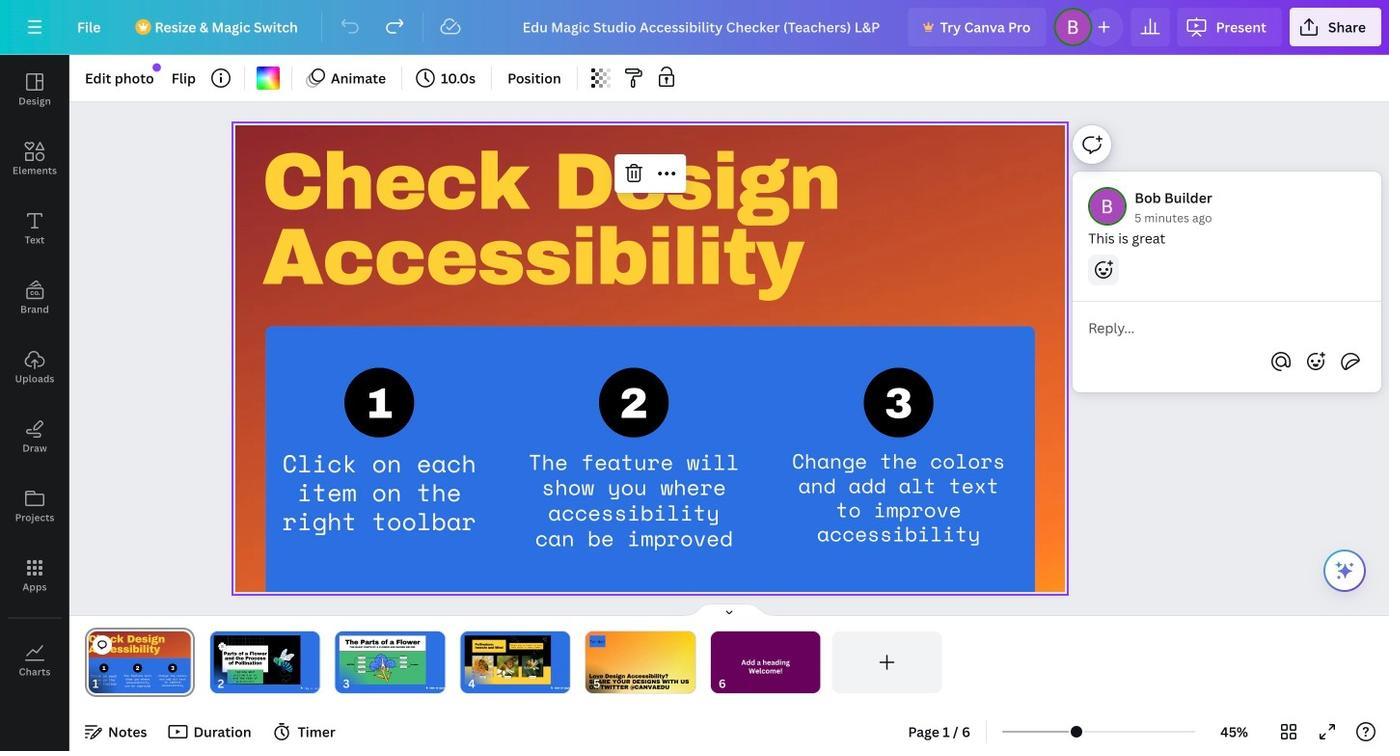 Task type: locate. For each thing, give the bounding box(es) containing it.
no colour image
[[257, 67, 280, 90]]

list
[[1073, 172, 1389, 454]]

canva assistant image
[[1333, 560, 1357, 583]]

Design title text field
[[507, 8, 901, 46]]

main menu bar
[[0, 0, 1389, 55]]

side panel tab list
[[0, 55, 69, 696]]

Zoom button
[[1203, 717, 1266, 748]]



Task type: describe. For each thing, give the bounding box(es) containing it.
hide pages image
[[683, 603, 776, 618]]

Reply draft. Add a reply or @mention. text field
[[1089, 317, 1366, 339]]

page 1 image
[[85, 632, 195, 694]]

Page title text field
[[107, 674, 115, 694]]



Task type: vqa. For each thing, say whether or not it's contained in the screenshot.
Smith "text field"
no



